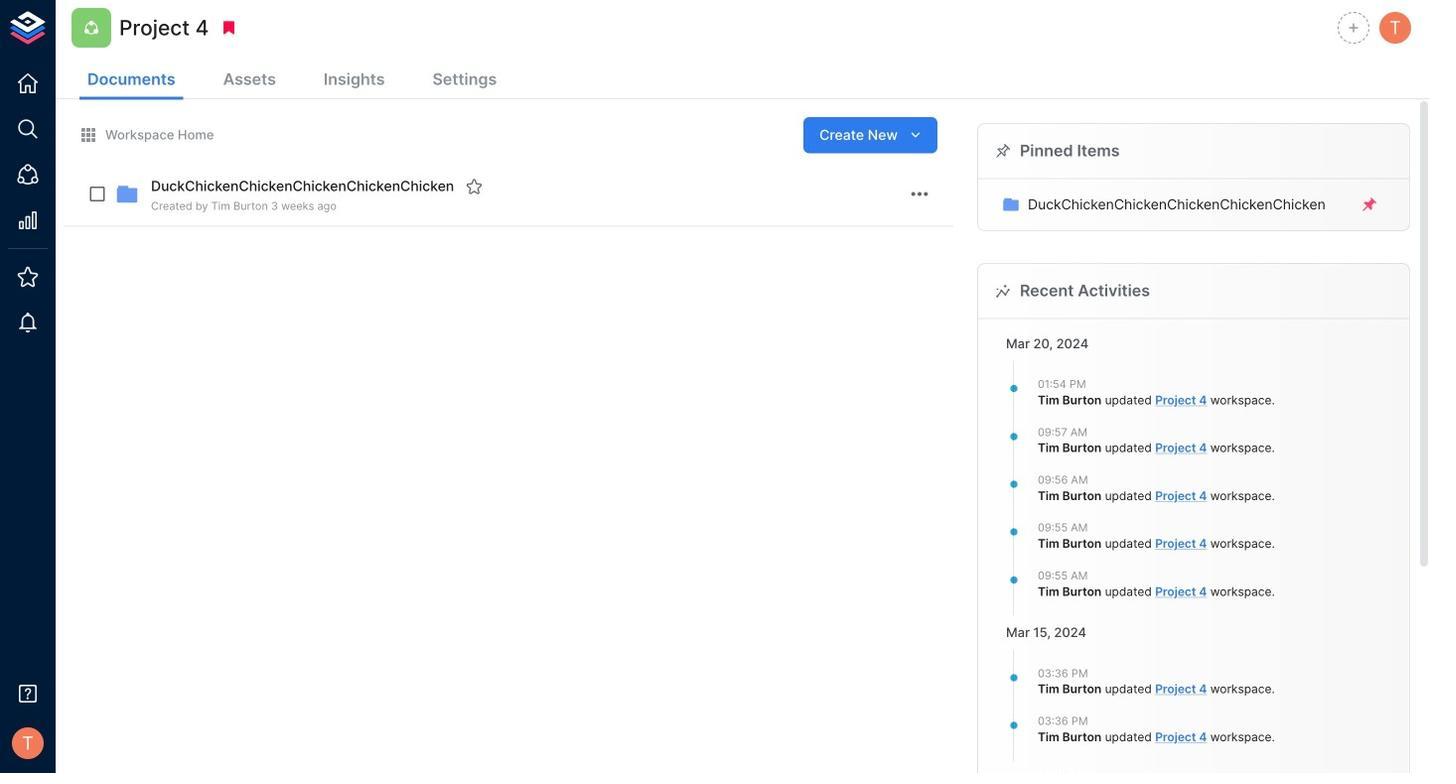 Task type: locate. For each thing, give the bounding box(es) containing it.
unpin image
[[1361, 196, 1379, 214]]

remove bookmark image
[[220, 19, 238, 37]]

favorite image
[[465, 178, 483, 196]]



Task type: vqa. For each thing, say whether or not it's contained in the screenshot.
and
no



